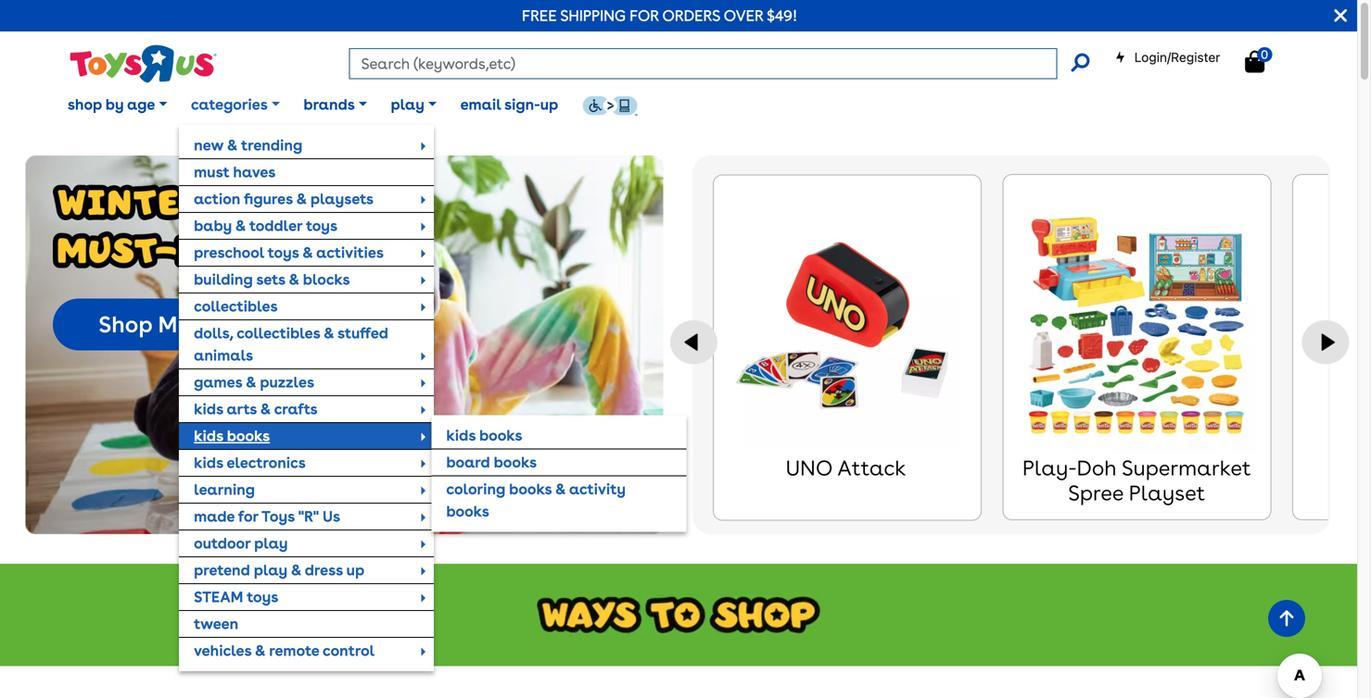 Task type: locate. For each thing, give the bounding box(es) containing it.
learning button
[[179, 477, 434, 503]]

books right board
[[494, 454, 537, 472]]

building
[[194, 271, 253, 289]]

kids-books-1 menu
[[431, 416, 686, 533]]

shipping
[[560, 6, 626, 25]]

for
[[630, 6, 659, 25]]

brands button
[[292, 82, 379, 128]]

games & puzzles button
[[179, 370, 434, 396]]

made
[[194, 508, 235, 526]]

arts
[[227, 400, 257, 418]]

crafts
[[274, 400, 318, 418]]

kids for kids books
[[194, 427, 223, 445]]

& right baby
[[235, 217, 246, 235]]

0
[[1261, 47, 1268, 61]]

board books link
[[431, 450, 686, 476]]

books down arts
[[227, 427, 270, 445]]

up right dress
[[346, 562, 364, 580]]

play down outdoor play dropdown button
[[254, 562, 287, 580]]

play right brands dropdown button
[[391, 95, 425, 114]]

toys right the 'steam'
[[247, 589, 278, 607]]

haves
[[233, 163, 276, 181]]

activity
[[569, 481, 626, 499]]

outdoor play button
[[179, 531, 434, 557]]

1 horizontal spatial up
[[540, 95, 558, 114]]

shopping bag image
[[1245, 51, 1265, 73]]

0 vertical spatial play
[[391, 95, 425, 114]]

& down board books link
[[555, 481, 566, 499]]

up left this icon serves as a link to download the essential accessibility assistive technology app for individuals with physical disabilities. it is featured as part of our commitment to diversity and inclusion.
[[540, 95, 558, 114]]

close button image
[[1334, 6, 1347, 26]]

1 vertical spatial toys
[[268, 244, 299, 262]]

games
[[194, 373, 242, 392]]

must
[[194, 163, 229, 181]]

1 vertical spatial play
[[254, 535, 288, 553]]

up
[[540, 95, 558, 114], [346, 562, 364, 580]]

books down coloring
[[446, 503, 489, 521]]

kids books button
[[179, 424, 434, 449]]

tween link
[[179, 612, 434, 638]]

kids inside kids books dropdown button
[[194, 427, 223, 445]]

play
[[391, 95, 425, 114], [254, 535, 288, 553], [254, 562, 287, 580]]

None search field
[[349, 48, 1090, 79]]

must-
[[158, 311, 221, 338]]

kids inside kids books board books coloring books & activity books
[[446, 427, 476, 445]]

toys inside kids electronics learning made for toys "r" us outdoor play pretend play & dress up steam toys tween vehicles & remote control
[[247, 589, 278, 607]]

kids
[[194, 400, 223, 418], [446, 427, 476, 445], [194, 427, 223, 445], [194, 454, 223, 472]]

pretend play & dress up button
[[179, 558, 434, 584]]

kids for kids books board books coloring books & activity books
[[446, 427, 476, 445]]

collectibles
[[194, 297, 278, 316], [237, 324, 320, 342]]

& right 'sets'
[[289, 271, 299, 289]]

playsets
[[310, 190, 374, 208]]

books up board
[[479, 427, 522, 445]]

toys r us image
[[68, 43, 217, 85]]

toys
[[262, 508, 295, 526]]

toys
[[306, 217, 337, 235], [268, 244, 299, 262], [247, 589, 278, 607]]

books
[[479, 427, 522, 445], [227, 427, 270, 445], [494, 454, 537, 472], [509, 481, 552, 499], [446, 503, 489, 521]]

shop by category menu
[[179, 125, 686, 672]]

kids arts & crafts button
[[179, 397, 434, 423]]

kids inside "new & trending must haves action figures & playsets baby & toddler toys preschool toys & activities building sets & blocks collectibles dolls, collectibles & stuffed animals games & puzzles kids arts & crafts"
[[194, 400, 223, 418]]

2 vertical spatial toys
[[247, 589, 278, 607]]

menu bar containing shop by age
[[56, 72, 1357, 672]]

kids books board books coloring books & activity books
[[446, 427, 626, 521]]

up inside kids electronics learning made for toys "r" us outdoor play pretend play & dress up steam toys tween vehicles & remote control
[[346, 562, 364, 580]]

shop
[[68, 95, 102, 114]]

orders
[[662, 6, 720, 25]]

shop
[[99, 311, 152, 338]]

toys down the toddler
[[268, 244, 299, 262]]

0 horizontal spatial up
[[346, 562, 364, 580]]

& inside kids books board books coloring books & activity books
[[555, 481, 566, 499]]

must haves link
[[179, 159, 434, 185]]

activities
[[316, 244, 384, 262]]

sign-
[[504, 95, 540, 114]]

action
[[194, 190, 240, 208]]

1 vertical spatial up
[[346, 562, 364, 580]]

"r"
[[298, 508, 319, 526]]

vehicles
[[194, 642, 251, 660]]

0 vertical spatial collectibles
[[194, 297, 278, 316]]

kids inside kids electronics learning made for toys "r" us outdoor play pretend play & dress up steam toys tween vehicles & remote control
[[194, 454, 223, 472]]

&
[[227, 136, 238, 154], [296, 190, 307, 208], [235, 217, 246, 235], [302, 244, 313, 262], [289, 271, 299, 289], [323, 324, 334, 342], [246, 373, 256, 392], [260, 400, 271, 418], [555, 481, 566, 499], [291, 562, 301, 580], [255, 642, 265, 660]]

winter must haves image
[[53, 184, 303, 269]]

trending
[[241, 136, 302, 154]]

play down toys
[[254, 535, 288, 553]]

kids for kids electronics learning made for toys "r" us outdoor play pretend play & dress up steam toys tween vehicles & remote control
[[194, 454, 223, 472]]

sets
[[256, 271, 285, 289]]

collectibles down building
[[194, 297, 278, 316]]

dolls,
[[194, 324, 233, 342]]

$49!
[[767, 6, 797, 25]]

collectibles down collectibles dropdown button
[[237, 324, 320, 342]]

steam
[[194, 589, 243, 607]]

twister hero image desktop image
[[25, 156, 663, 535]]

toys down "action figures & playsets" popup button
[[306, 217, 337, 235]]

kids electronics learning made for toys "r" us outdoor play pretend play & dress up steam toys tween vehicles & remote control
[[194, 454, 375, 660]]

shop must-haves
[[99, 311, 289, 338]]

baby & toddler toys button
[[179, 213, 434, 239]]

& left remote on the left bottom of page
[[255, 642, 265, 660]]

menu bar
[[56, 72, 1357, 672]]

& right new
[[227, 136, 238, 154]]

kids books link
[[431, 423, 686, 449]]

baby
[[194, 217, 232, 235]]

free shipping for orders over $49! link
[[522, 6, 797, 25]]



Task type: describe. For each thing, give the bounding box(es) containing it.
email sign-up link
[[448, 82, 570, 128]]

dress
[[305, 562, 343, 580]]

new & trending button
[[179, 132, 434, 158]]

dolls, collectibles & stuffed animals button
[[179, 321, 434, 369]]

free
[[522, 6, 557, 25]]

haves
[[221, 311, 289, 338]]

go to previous image
[[670, 321, 718, 365]]

& down baby & toddler toys popup button
[[302, 244, 313, 262]]

0 link
[[1245, 47, 1283, 74]]

for
[[238, 508, 258, 526]]

& up arts
[[246, 373, 256, 392]]

books down board books link
[[509, 481, 552, 499]]

coloring
[[446, 481, 505, 499]]

go to next image
[[1302, 321, 1349, 365]]

email sign-up
[[460, 95, 558, 114]]

brands
[[304, 95, 355, 114]]

1 vertical spatial collectibles
[[237, 324, 320, 342]]

outdoor
[[194, 535, 250, 553]]

& right arts
[[260, 400, 271, 418]]

ways to shop image
[[0, 564, 1357, 667]]

blocks
[[303, 271, 350, 289]]

coloring books & activity books link
[[431, 477, 686, 525]]

electronics
[[227, 454, 306, 472]]

play inside dropdown button
[[391, 95, 425, 114]]

email
[[460, 95, 501, 114]]

animals
[[194, 347, 253, 365]]

play button
[[379, 82, 448, 128]]

0 vertical spatial toys
[[306, 217, 337, 235]]

remote
[[269, 642, 319, 660]]

shop by age button
[[56, 82, 179, 128]]

figures
[[244, 190, 293, 208]]

steam toys button
[[179, 585, 434, 611]]

& down must haves link
[[296, 190, 307, 208]]

2 vertical spatial play
[[254, 562, 287, 580]]

kids books
[[194, 427, 270, 445]]

books inside dropdown button
[[227, 427, 270, 445]]

preschool
[[194, 244, 264, 262]]

kids electronics button
[[179, 450, 434, 476]]

new & trending must haves action figures & playsets baby & toddler toys preschool toys & activities building sets & blocks collectibles dolls, collectibles & stuffed animals games & puzzles kids arts & crafts
[[194, 136, 388, 418]]

login/register
[[1134, 50, 1220, 65]]

by
[[106, 95, 124, 114]]

learning
[[194, 481, 255, 499]]

control
[[323, 642, 375, 660]]

Enter Keyword or Item No. search field
[[349, 48, 1057, 79]]

over
[[724, 6, 763, 25]]

tween
[[194, 615, 238, 633]]

us
[[323, 508, 340, 526]]

pretend
[[194, 562, 250, 580]]

categories
[[191, 95, 268, 114]]

toddler
[[249, 217, 302, 235]]

0 vertical spatial up
[[540, 95, 558, 114]]

action figures & playsets button
[[179, 186, 434, 212]]

puzzles
[[260, 373, 314, 392]]

free shipping for orders over $49!
[[522, 6, 797, 25]]

preschool toys & activities button
[[179, 240, 434, 266]]

made for toys "r" us button
[[179, 504, 434, 530]]

& left stuffed
[[323, 324, 334, 342]]

login/register button
[[1115, 48, 1220, 67]]

board
[[446, 454, 490, 472]]

shop by age
[[68, 95, 155, 114]]

this icon serves as a link to download the essential accessibility assistive technology app for individuals with physical disabilities. it is featured as part of our commitment to diversity and inclusion. image
[[582, 96, 638, 116]]

& left dress
[[291, 562, 301, 580]]

age
[[127, 95, 155, 114]]

building sets & blocks button
[[179, 267, 434, 293]]

new
[[194, 136, 224, 154]]

vehicles & remote control button
[[179, 639, 434, 665]]

collectibles button
[[179, 294, 434, 320]]

stuffed
[[337, 324, 388, 342]]

categories button
[[179, 82, 292, 128]]



Task type: vqa. For each thing, say whether or not it's contained in the screenshot.
Toys"R"Us®
no



